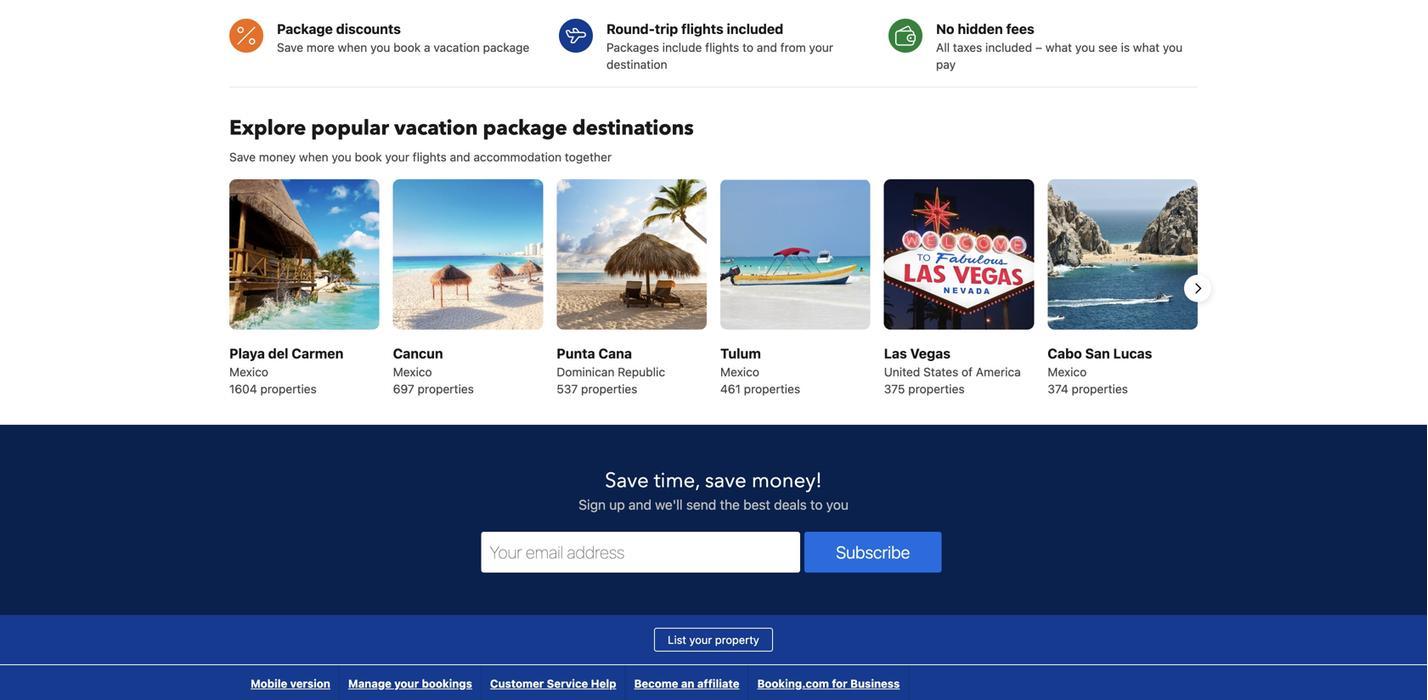 Task type: locate. For each thing, give the bounding box(es) containing it.
properties right 461
[[744, 382, 800, 396]]

0 vertical spatial save
[[277, 40, 303, 54]]

and inside save time, save money! sign up and we'll send the best deals to you
[[629, 496, 652, 513]]

destination
[[607, 57, 668, 71]]

0 vertical spatial package
[[483, 40, 530, 54]]

vegas
[[910, 345, 951, 361]]

package right a
[[483, 40, 530, 54]]

1 horizontal spatial when
[[338, 40, 367, 54]]

when inside explore popular vacation package destinations save money when you book your flights and accommodation together
[[299, 150, 329, 164]]

become an affiliate
[[634, 677, 740, 690]]

best
[[744, 496, 771, 513]]

vacation
[[434, 40, 480, 54], [394, 114, 478, 142]]

1 horizontal spatial to
[[811, 496, 823, 513]]

1 mexico from the left
[[229, 365, 268, 379]]

flights inside explore popular vacation package destinations save money when you book your flights and accommodation together
[[413, 150, 447, 164]]

package up accommodation
[[483, 114, 567, 142]]

when
[[338, 40, 367, 54], [299, 150, 329, 164]]

included down fees
[[986, 40, 1033, 54]]

0 vertical spatial to
[[743, 40, 754, 54]]

all
[[936, 40, 950, 54]]

package inside package discounts save more when you book a vacation package
[[483, 40, 530, 54]]

1 vertical spatial save
[[229, 150, 256, 164]]

0 vertical spatial and
[[757, 40, 777, 54]]

1 vertical spatial when
[[299, 150, 329, 164]]

include
[[663, 40, 702, 54]]

1 vertical spatial and
[[450, 150, 470, 164]]

6 properties from the left
[[1072, 382, 1128, 396]]

subscribe
[[836, 542, 910, 562]]

customer service help link
[[482, 665, 625, 700]]

5 properties from the left
[[909, 382, 965, 396]]

deals
[[774, 496, 807, 513]]

las
[[884, 345, 907, 361]]

book
[[394, 40, 421, 54], [355, 150, 382, 164]]

included inside round-trip flights included packages include flights to and from your destination
[[727, 21, 784, 37]]

2 horizontal spatial and
[[757, 40, 777, 54]]

manage your bookings link
[[340, 665, 481, 700]]

save inside save time, save money! sign up and we'll send the best deals to you
[[605, 467, 649, 495]]

properties right 697
[[418, 382, 474, 396]]

you
[[371, 40, 390, 54], [1076, 40, 1095, 54], [1163, 40, 1183, 54], [332, 150, 352, 164], [826, 496, 849, 513]]

package
[[483, 40, 530, 54], [483, 114, 567, 142]]

navigation
[[242, 665, 909, 700]]

navigation containing mobile version
[[242, 665, 909, 700]]

–
[[1036, 40, 1043, 54]]

vacation right a
[[434, 40, 480, 54]]

1 horizontal spatial book
[[394, 40, 421, 54]]

manage
[[348, 677, 392, 690]]

what right –
[[1046, 40, 1072, 54]]

your right from
[[809, 40, 834, 54]]

of
[[962, 365, 973, 379]]

1 vertical spatial included
[[986, 40, 1033, 54]]

united
[[884, 365, 920, 379]]

3 properties from the left
[[581, 382, 638, 396]]

for
[[832, 677, 848, 690]]

las vegas united states of america 375 properties
[[884, 345, 1021, 396]]

vacation down a
[[394, 114, 478, 142]]

2 vertical spatial and
[[629, 496, 652, 513]]

1 vertical spatial package
[[483, 114, 567, 142]]

save inside package discounts save more when you book a vacation package
[[277, 40, 303, 54]]

booking.com
[[757, 677, 829, 690]]

playa del carmen mexico 1604 properties
[[229, 345, 344, 396]]

0 horizontal spatial and
[[450, 150, 470, 164]]

your down popular
[[385, 150, 410, 164]]

list your property link
[[654, 628, 773, 651]]

mexico inside tulum mexico 461 properties
[[721, 365, 760, 379]]

2 package from the top
[[483, 114, 567, 142]]

461
[[721, 382, 741, 396]]

from
[[781, 40, 806, 54]]

more
[[307, 40, 335, 54]]

properties down san
[[1072, 382, 1128, 396]]

2 vertical spatial flights
[[413, 150, 447, 164]]

your inside round-trip flights included packages include flights to and from your destination
[[809, 40, 834, 54]]

when right money
[[299, 150, 329, 164]]

properties inside "punta cana dominican republic 537 properties"
[[581, 382, 638, 396]]

mexico up 1604 at the left bottom
[[229, 365, 268, 379]]

vacation inside explore popular vacation package destinations save money when you book your flights and accommodation together
[[394, 114, 478, 142]]

0 vertical spatial included
[[727, 21, 784, 37]]

and left accommodation
[[450, 150, 470, 164]]

sign
[[579, 496, 606, 513]]

0 vertical spatial book
[[394, 40, 421, 54]]

mexico
[[229, 365, 268, 379], [393, 365, 432, 379], [721, 365, 760, 379], [1048, 365, 1087, 379]]

and
[[757, 40, 777, 54], [450, 150, 470, 164], [629, 496, 652, 513]]

san
[[1085, 345, 1110, 361]]

1 horizontal spatial included
[[986, 40, 1033, 54]]

0 vertical spatial when
[[338, 40, 367, 54]]

2 horizontal spatial save
[[605, 467, 649, 495]]

you right deals
[[826, 496, 849, 513]]

and inside explore popular vacation package destinations save money when you book your flights and accommodation together
[[450, 150, 470, 164]]

properties down dominican
[[581, 382, 638, 396]]

trip
[[655, 21, 678, 37]]

to inside round-trip flights included packages include flights to and from your destination
[[743, 40, 754, 54]]

you down discounts
[[371, 40, 390, 54]]

1 what from the left
[[1046, 40, 1072, 54]]

0 horizontal spatial save
[[229, 150, 256, 164]]

mexico inside cancun mexico 697 properties
[[393, 365, 432, 379]]

0 horizontal spatial book
[[355, 150, 382, 164]]

mexico up 697
[[393, 365, 432, 379]]

1 package from the top
[[483, 40, 530, 54]]

your inside explore popular vacation package destinations save money when you book your flights and accommodation together
[[385, 150, 410, 164]]

package inside explore popular vacation package destinations save money when you book your flights and accommodation together
[[483, 114, 567, 142]]

3 mexico from the left
[[721, 365, 760, 379]]

save left money
[[229, 150, 256, 164]]

0 horizontal spatial when
[[299, 150, 329, 164]]

book left a
[[394, 40, 421, 54]]

to right deals
[[811, 496, 823, 513]]

to
[[743, 40, 754, 54], [811, 496, 823, 513]]

0 horizontal spatial what
[[1046, 40, 1072, 54]]

cana
[[599, 345, 632, 361]]

0 horizontal spatial to
[[743, 40, 754, 54]]

properties
[[260, 382, 317, 396], [418, 382, 474, 396], [581, 382, 638, 396], [744, 382, 800, 396], [909, 382, 965, 396], [1072, 382, 1128, 396]]

1 properties from the left
[[260, 382, 317, 396]]

mobile
[[251, 677, 287, 690]]

we'll
[[655, 496, 683, 513]]

you right the is
[[1163, 40, 1183, 54]]

manage your bookings
[[348, 677, 472, 690]]

next image
[[1188, 278, 1208, 299]]

4 mexico from the left
[[1048, 365, 1087, 379]]

when inside package discounts save more when you book a vacation package
[[338, 40, 367, 54]]

explore popular vacation package destinations region
[[216, 179, 1212, 397]]

2 mexico from the left
[[393, 365, 432, 379]]

and left from
[[757, 40, 777, 54]]

dominican
[[557, 365, 615, 379]]

included up from
[[727, 21, 784, 37]]

properties down states
[[909, 382, 965, 396]]

properties down del
[[260, 382, 317, 396]]

save
[[277, 40, 303, 54], [229, 150, 256, 164], [605, 467, 649, 495]]

save time, save money! sign up and we'll send the best deals to you
[[579, 467, 849, 513]]

america
[[976, 365, 1021, 379]]

del
[[268, 345, 288, 361]]

money
[[259, 150, 296, 164]]

you down popular
[[332, 150, 352, 164]]

business
[[851, 677, 900, 690]]

0 horizontal spatial included
[[727, 21, 784, 37]]

4 properties from the left
[[744, 382, 800, 396]]

1 vertical spatial book
[[355, 150, 382, 164]]

properties inside cancun mexico 697 properties
[[418, 382, 474, 396]]

explore
[[229, 114, 306, 142]]

1 vertical spatial to
[[811, 496, 823, 513]]

lucas
[[1114, 345, 1153, 361]]

what
[[1046, 40, 1072, 54], [1133, 40, 1160, 54]]

to inside save time, save money! sign up and we'll send the best deals to you
[[811, 496, 823, 513]]

your
[[809, 40, 834, 54], [385, 150, 410, 164], [690, 633, 712, 646], [394, 677, 419, 690]]

flights
[[681, 21, 724, 37], [705, 40, 739, 54], [413, 150, 447, 164]]

your right manage
[[394, 677, 419, 690]]

mexico down tulum
[[721, 365, 760, 379]]

mexico down cabo
[[1048, 365, 1087, 379]]

to left from
[[743, 40, 754, 54]]

2 vertical spatial save
[[605, 467, 649, 495]]

0 vertical spatial vacation
[[434, 40, 480, 54]]

discounts
[[336, 21, 401, 37]]

1 horizontal spatial what
[[1133, 40, 1160, 54]]

mexico inside playa del carmen mexico 1604 properties
[[229, 365, 268, 379]]

2 properties from the left
[[418, 382, 474, 396]]

save time, save money! footer
[[0, 425, 1427, 700]]

when down discounts
[[338, 40, 367, 54]]

what right the is
[[1133, 40, 1160, 54]]

save up "up"
[[605, 467, 649, 495]]

property
[[715, 633, 759, 646]]

1 horizontal spatial save
[[277, 40, 303, 54]]

book down popular
[[355, 150, 382, 164]]

package discounts save more when you book a vacation package
[[277, 21, 530, 54]]

and right "up"
[[629, 496, 652, 513]]

1 horizontal spatial and
[[629, 496, 652, 513]]

save down package
[[277, 40, 303, 54]]

service
[[547, 677, 588, 690]]

1 vertical spatial vacation
[[394, 114, 478, 142]]

2 what from the left
[[1133, 40, 1160, 54]]



Task type: describe. For each thing, give the bounding box(es) containing it.
no hidden fees all taxes included – what you see is what you pay
[[936, 21, 1183, 71]]

time,
[[654, 467, 700, 495]]

version
[[290, 677, 330, 690]]

save
[[705, 467, 747, 495]]

round-trip flights included packages include flights to and from your destination
[[607, 21, 834, 71]]

included inside no hidden fees all taxes included – what you see is what you pay
[[986, 40, 1033, 54]]

become
[[634, 677, 678, 690]]

pay
[[936, 57, 956, 71]]

0 vertical spatial flights
[[681, 21, 724, 37]]

is
[[1121, 40, 1130, 54]]

round-
[[607, 21, 655, 37]]

package
[[277, 21, 333, 37]]

and inside round-trip flights included packages include flights to and from your destination
[[757, 40, 777, 54]]

send
[[686, 496, 717, 513]]

up
[[609, 496, 625, 513]]

affiliate
[[697, 677, 740, 690]]

booking.com for business link
[[749, 665, 909, 700]]

playa
[[229, 345, 265, 361]]

cancun
[[393, 345, 443, 361]]

you left see
[[1076, 40, 1095, 54]]

properties inside tulum mexico 461 properties
[[744, 382, 800, 396]]

punta
[[557, 345, 595, 361]]

375
[[884, 382, 905, 396]]

374
[[1048, 382, 1069, 396]]

your right "list"
[[690, 633, 712, 646]]

properties inside the las vegas united states of america 375 properties
[[909, 382, 965, 396]]

booking.com for business
[[757, 677, 900, 690]]

customer
[[490, 677, 544, 690]]

Your email address email field
[[481, 532, 800, 572]]

properties inside playa del carmen mexico 1604 properties
[[260, 382, 317, 396]]

become an affiliate link
[[626, 665, 748, 700]]

mobile version
[[251, 677, 330, 690]]

destinations
[[573, 114, 694, 142]]

no
[[936, 21, 955, 37]]

list
[[668, 633, 686, 646]]

697
[[393, 382, 414, 396]]

hidden
[[958, 21, 1003, 37]]

an
[[681, 677, 695, 690]]

save inside explore popular vacation package destinations save money when you book your flights and accommodation together
[[229, 150, 256, 164]]

tulum
[[721, 345, 761, 361]]

properties inside cabo san lucas mexico 374 properties
[[1072, 382, 1128, 396]]

537
[[557, 382, 578, 396]]

book inside package discounts save more when you book a vacation package
[[394, 40, 421, 54]]

carmen
[[292, 345, 344, 361]]

money!
[[752, 467, 822, 495]]

taxes
[[953, 40, 982, 54]]

mobile version link
[[242, 665, 339, 700]]

states
[[924, 365, 959, 379]]

bookings
[[422, 677, 472, 690]]

navigation inside save time, save money! footer
[[242, 665, 909, 700]]

you inside explore popular vacation package destinations save money when you book your flights and accommodation together
[[332, 150, 352, 164]]

1 vertical spatial flights
[[705, 40, 739, 54]]

list your property
[[668, 633, 759, 646]]

cabo san lucas mexico 374 properties
[[1048, 345, 1153, 396]]

a
[[424, 40, 431, 54]]

your inside navigation
[[394, 677, 419, 690]]

subscribe button
[[805, 532, 942, 572]]

help
[[591, 677, 616, 690]]

tulum mexico 461 properties
[[721, 345, 800, 396]]

cancun mexico 697 properties
[[393, 345, 474, 396]]

you inside package discounts save more when you book a vacation package
[[371, 40, 390, 54]]

you inside save time, save money! sign up and we'll send the best deals to you
[[826, 496, 849, 513]]

mexico inside cabo san lucas mexico 374 properties
[[1048, 365, 1087, 379]]

punta cana dominican republic 537 properties
[[557, 345, 665, 396]]

1604
[[229, 382, 257, 396]]

packages
[[607, 40, 659, 54]]

explore popular vacation package destinations save money when you book your flights and accommodation together
[[229, 114, 694, 164]]

accommodation
[[474, 150, 562, 164]]

vacation inside package discounts save more when you book a vacation package
[[434, 40, 480, 54]]

republic
[[618, 365, 665, 379]]

customer service help
[[490, 677, 616, 690]]

cabo
[[1048, 345, 1082, 361]]

the
[[720, 496, 740, 513]]

see
[[1099, 40, 1118, 54]]

together
[[565, 150, 612, 164]]

fees
[[1006, 21, 1035, 37]]

book inside explore popular vacation package destinations save money when you book your flights and accommodation together
[[355, 150, 382, 164]]

popular
[[311, 114, 389, 142]]



Task type: vqa. For each thing, say whether or not it's contained in the screenshot.
the Heights? within the What are the check-in and check-out times at Edge Hotel Washington Heights? Dropdown Button
no



